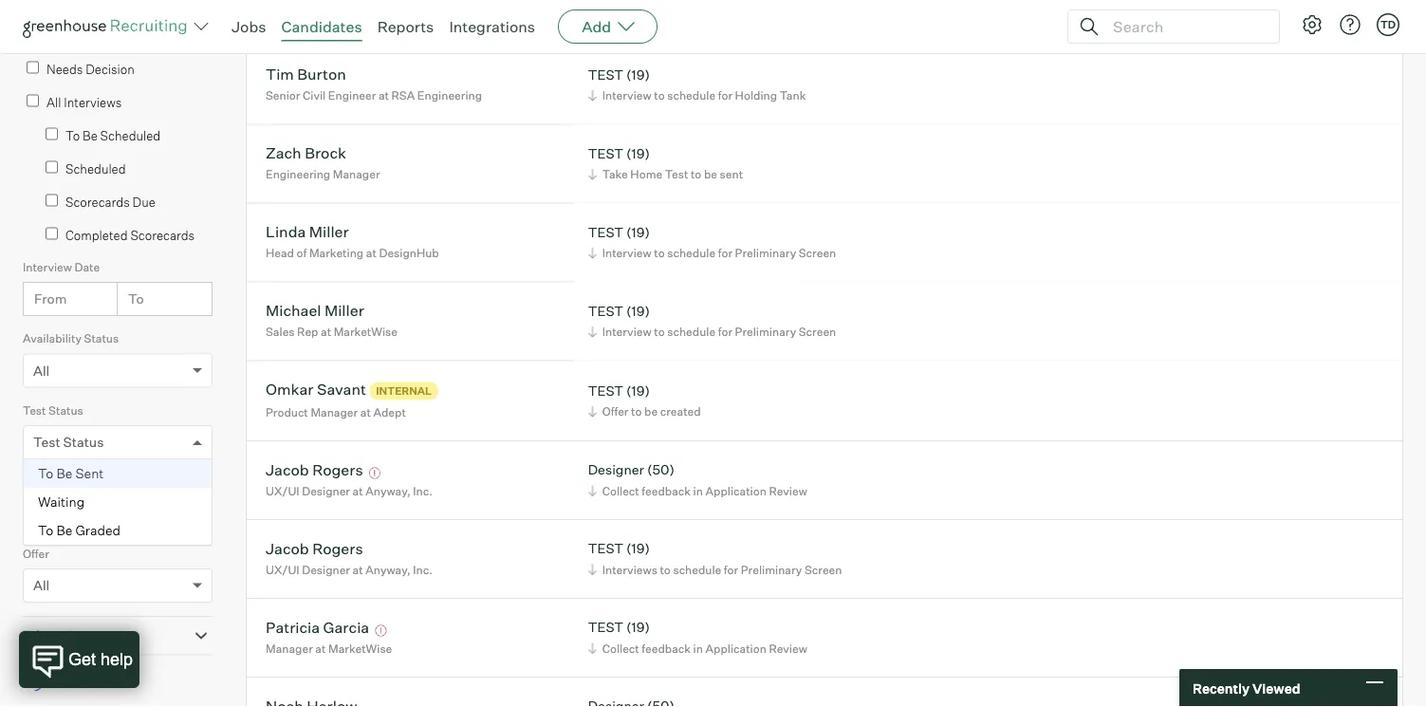 Task type: describe. For each thing, give the bounding box(es) containing it.
needs
[[47, 61, 83, 77]]

configure image
[[1301, 13, 1324, 36]]

candidates
[[281, 17, 362, 36]]

reset
[[51, 675, 86, 691]]

1 feedback from the top
[[642, 10, 691, 24]]

Score number field
[[122, 497, 213, 531]]

product manager at adept
[[266, 405, 406, 419]]

(50)
[[647, 461, 675, 478]]

status for test status element
[[48, 403, 83, 417]]

integrations
[[449, 17, 535, 36]]

interview for michael miller
[[602, 325, 652, 339]]

sent
[[720, 167, 743, 181]]

(19) inside test (19) offer to be created
[[626, 382, 650, 399]]

senior civil engineer at rsa engineering
[[266, 10, 482, 24]]

to for to be sent
[[38, 465, 53, 482]]

completed
[[65, 227, 128, 243]]

offer to be created link
[[585, 402, 706, 420]]

test (19) interview to schedule for holding tank
[[588, 66, 806, 103]]

0 horizontal spatial interviews
[[64, 95, 122, 110]]

of
[[297, 246, 307, 260]]

at inside tim burton senior civil engineer at rsa engineering
[[379, 88, 389, 103]]

test for michael miller
[[588, 302, 624, 319]]

designhub
[[379, 246, 439, 260]]

to for to be graded
[[38, 522, 53, 539]]

head
[[266, 246, 294, 260]]

from
[[34, 291, 67, 307]]

all for availability status
[[33, 362, 50, 379]]

education
[[23, 628, 88, 644]]

linda miller head of marketing at designhub
[[266, 222, 439, 260]]

add
[[582, 17, 611, 36]]

zach brock link
[[266, 143, 346, 165]]

to for to be scheduled
[[65, 128, 80, 143]]

linda
[[266, 222, 306, 241]]

reports link
[[377, 17, 434, 36]]

at down jacob rogers
[[353, 484, 363, 498]]

date
[[75, 260, 100, 274]]

graded
[[75, 522, 121, 539]]

integrations link
[[449, 17, 535, 36]]

take
[[602, 167, 628, 181]]

take home test to be sent link
[[585, 165, 748, 183]]

To Be Scheduled checkbox
[[46, 128, 58, 140]]

be for sent
[[56, 465, 72, 482]]

availability
[[23, 331, 82, 346]]

decision
[[86, 61, 135, 77]]

availability status element
[[23, 330, 213, 401]]

1 application from the top
[[706, 10, 767, 24]]

miller for linda miller
[[309, 222, 349, 241]]

test inside test (19) offer to be created
[[588, 382, 624, 399]]

interview for linda miller
[[602, 246, 652, 260]]

2 vertical spatial status
[[63, 434, 104, 451]]

rogers for jacob rogers
[[312, 460, 363, 479]]

recently viewed
[[1193, 680, 1301, 696]]

at left the adept
[[360, 405, 371, 419]]

jacob rogers ux/ui designer at anyway, inc.
[[266, 539, 433, 577]]

reports
[[377, 17, 434, 36]]

preliminary for jacob rogers
[[741, 562, 802, 577]]

anyway, inside jacob rogers ux/ui designer at anyway, inc.
[[366, 562, 411, 577]]

0 vertical spatial test status
[[23, 403, 83, 417]]

tim burton senior civil engineer at rsa engineering
[[266, 65, 482, 103]]

patricia garcia has been in application review for more than 5 days image
[[373, 625, 390, 637]]

inc. inside jacob rogers ux/ui designer at anyway, inc.
[[413, 562, 433, 577]]

holding
[[735, 88, 777, 103]]

Search text field
[[1109, 13, 1262, 40]]

collect for patricia garcia
[[602, 641, 639, 655]]

1 review from the top
[[769, 10, 808, 24]]

(19) for tim burton
[[626, 66, 650, 83]]

created
[[660, 404, 701, 418]]

at inside jacob rogers ux/ui designer at anyway, inc.
[[353, 562, 363, 577]]

status for availability status element
[[84, 331, 119, 346]]

tim
[[266, 65, 294, 84]]

jacob rogers has been in application review for more than 5 days image
[[367, 468, 384, 479]]

All Interviews checkbox
[[27, 95, 39, 107]]

schedule for tim burton
[[667, 88, 716, 103]]

collect feedback in application review link for patricia garcia
[[585, 639, 812, 657]]

preliminary for michael miller
[[735, 325, 796, 339]]

sales
[[266, 325, 295, 339]]

at down patricia garcia link
[[315, 641, 326, 655]]

interview date
[[23, 260, 100, 274]]

interviews to schedule for preliminary screen link
[[585, 561, 847, 579]]

test (19) interviews to schedule for preliminary screen
[[588, 540, 842, 577]]

test (19) offer to be created
[[588, 382, 701, 418]]

patricia
[[266, 618, 320, 637]]

linda miller link
[[266, 222, 349, 244]]

1 ux/ui from the top
[[266, 484, 300, 498]]

Needs Decision checkbox
[[27, 61, 39, 74]]

td button
[[1373, 9, 1404, 40]]

feedback for patricia garcia
[[642, 641, 691, 655]]

test for zach brock
[[588, 145, 624, 161]]

at right candidates
[[379, 10, 389, 24]]

operator
[[33, 506, 89, 522]]

reset filters button
[[23, 665, 137, 701]]

test (19) take home test to be sent
[[588, 145, 743, 181]]

be inside test (19) offer to be created
[[645, 404, 658, 418]]

jacob for jacob rogers
[[266, 460, 309, 479]]

test for tim burton
[[588, 66, 624, 83]]

jobs link
[[232, 17, 266, 36]]

rsa inside tim burton senior civil engineer at rsa engineering
[[392, 88, 415, 103]]

rogers for jacob rogers ux/ui designer at anyway, inc.
[[312, 539, 363, 558]]

interviews inside test (19) interviews to schedule for preliminary screen
[[602, 562, 658, 577]]

jacob for jacob rogers ux/ui designer at anyway, inc.
[[266, 539, 309, 558]]

for for tim burton
[[718, 88, 733, 103]]

civil inside tim burton senior civil engineer at rsa engineering
[[303, 88, 326, 103]]

test (19) interview to schedule for preliminary screen for linda miller
[[588, 224, 836, 260]]

be for graded
[[56, 522, 72, 539]]

Scheduled checkbox
[[46, 161, 58, 173]]

due
[[132, 194, 155, 209]]

schedule for michael miller
[[667, 325, 716, 339]]

add button
[[558, 9, 658, 44]]

zach brock engineering manager
[[266, 143, 380, 181]]

to be scheduled
[[65, 128, 161, 143]]

designer (50) collect feedback in application review
[[588, 461, 808, 498]]

manager inside "zach brock engineering manager"
[[333, 167, 380, 181]]

miller for michael miller
[[325, 301, 364, 320]]

collect for jacob rogers
[[602, 484, 639, 498]]

at inside michael miller sales rep at marketwise
[[321, 325, 331, 339]]

marketwise inside michael miller sales rep at marketwise
[[334, 325, 398, 339]]

collect feedback in application review link for jacob rogers
[[585, 482, 812, 500]]

zach
[[266, 143, 302, 162]]

to be graded option
[[24, 517, 212, 545]]

patricia garcia
[[266, 618, 369, 637]]

senior inside tim burton senior civil engineer at rsa engineering
[[266, 88, 300, 103]]

tank
[[780, 88, 806, 103]]

completed scorecards
[[65, 227, 195, 243]]

to inside test (19) take home test to be sent
[[691, 167, 702, 181]]

to for jacob rogers
[[660, 562, 671, 577]]

candidates link
[[281, 17, 362, 36]]

rep
[[297, 325, 318, 339]]

1 vertical spatial scheduled
[[65, 161, 126, 176]]

filters
[[89, 675, 127, 691]]

0 vertical spatial all
[[47, 95, 61, 110]]

michael
[[266, 301, 321, 320]]

be inside test (19) take home test to be sent
[[704, 167, 718, 181]]

1 jacob rogers link from the top
[[266, 460, 363, 482]]

review for patricia garcia
[[769, 641, 808, 655]]

(19) for michael miller
[[626, 302, 650, 319]]



Task type: vqa. For each thing, say whether or not it's contained in the screenshot.
right Time
no



Task type: locate. For each thing, give the bounding box(es) containing it.
score
[[48, 475, 79, 489]]

list box containing to be sent
[[24, 460, 212, 545]]

(19) for linda miller
[[626, 224, 650, 240]]

to right to be scheduled checkbox
[[65, 128, 80, 143]]

to inside the test (19) interview to schedule for holding tank
[[654, 88, 665, 103]]

scorecards due
[[65, 194, 155, 209]]

pipeline tasks
[[23, 32, 116, 48]]

1 vertical spatial application
[[706, 484, 767, 498]]

test (19) interview to schedule for preliminary screen for michael miller
[[588, 302, 836, 339]]

designer down jacob rogers
[[302, 484, 350, 498]]

in for jacob rogers
[[693, 484, 703, 498]]

interview down take
[[602, 246, 652, 260]]

ux/ui inside jacob rogers ux/ui designer at anyway, inc.
[[266, 562, 300, 577]]

ux/ui up 'patricia'
[[266, 562, 300, 577]]

(19) for jacob rogers
[[626, 540, 650, 557]]

test inside test (19) take home test to be sent
[[665, 167, 688, 181]]

jobs
[[232, 17, 266, 36]]

(19) inside test (19) interviews to schedule for preliminary screen
[[626, 540, 650, 557]]

application down interviews to schedule for preliminary screen link
[[706, 641, 767, 655]]

2 vertical spatial all
[[33, 577, 50, 594]]

test score
[[23, 475, 79, 489]]

0 vertical spatial jacob rogers link
[[266, 460, 363, 482]]

home
[[631, 167, 663, 181]]

to down completed scorecards at the left top of the page
[[128, 291, 144, 307]]

1 collect from the top
[[602, 10, 639, 24]]

0 vertical spatial senior
[[266, 10, 300, 24]]

collect inside the 'test (19) collect feedback in application review'
[[602, 641, 639, 655]]

manager down savant
[[311, 405, 358, 419]]

rsa down reports link
[[392, 88, 415, 103]]

rogers
[[312, 460, 363, 479], [312, 539, 363, 558]]

1 vertical spatial test status
[[33, 434, 104, 451]]

1 civil from the top
[[303, 10, 326, 24]]

(19) for zach brock
[[626, 145, 650, 161]]

1 vertical spatial jacob
[[266, 539, 309, 558]]

jacob
[[266, 460, 309, 479], [266, 539, 309, 558]]

to up waiting
[[38, 465, 53, 482]]

all for offer
[[33, 577, 50, 594]]

0 vertical spatial be
[[83, 128, 98, 143]]

test status element
[[23, 401, 213, 546]]

interview down add popup button
[[602, 88, 652, 103]]

2 vertical spatial application
[[706, 641, 767, 655]]

anyway, down jacob rogers has been in application review for more than 5 days "icon"
[[366, 484, 411, 498]]

all
[[47, 95, 61, 110], [33, 362, 50, 379], [33, 577, 50, 594]]

to down waiting
[[38, 522, 53, 539]]

screen
[[799, 246, 836, 260], [799, 325, 836, 339], [805, 562, 842, 577]]

all interviews
[[47, 95, 122, 110]]

in down interviews to schedule for preliminary screen link
[[693, 641, 703, 655]]

be left the created
[[645, 404, 658, 418]]

1 senior from the top
[[266, 10, 300, 24]]

to down take home test to be sent link
[[654, 246, 665, 260]]

1 vertical spatial interview to schedule for preliminary screen link
[[585, 323, 841, 341]]

miller inside linda miller head of marketing at designhub
[[309, 222, 349, 241]]

4 (19) from the top
[[626, 302, 650, 319]]

interview to schedule for preliminary screen link down sent
[[585, 244, 841, 262]]

pipeline
[[23, 32, 75, 48]]

collect inside designer (50) collect feedback in application review
[[602, 484, 639, 498]]

miller up marketing
[[309, 222, 349, 241]]

at down reports link
[[379, 88, 389, 103]]

jacob rogers
[[266, 460, 363, 479]]

preliminary
[[735, 246, 796, 260], [735, 325, 796, 339], [741, 562, 802, 577]]

to inside test (19) offer to be created
[[631, 404, 642, 418]]

2 rsa from the top
[[392, 88, 415, 103]]

1 in from the top
[[693, 10, 703, 24]]

to up test (19) take home test to be sent
[[654, 88, 665, 103]]

manager
[[333, 167, 380, 181], [311, 405, 358, 419], [266, 641, 313, 655]]

0 vertical spatial test (19) interview to schedule for preliminary screen
[[588, 224, 836, 260]]

0 horizontal spatial scorecards
[[65, 194, 130, 209]]

2 test from the top
[[588, 145, 624, 161]]

collect feedback in application review link down interviews to schedule for preliminary screen link
[[585, 639, 812, 657]]

interview up from
[[23, 260, 72, 274]]

civil up "burton" at the top left of the page
[[303, 10, 326, 24]]

None field
[[24, 426, 43, 459]]

waiting option
[[24, 488, 212, 517]]

to be graded
[[38, 522, 121, 539]]

review inside designer (50) collect feedback in application review
[[769, 484, 808, 498]]

to up the 'test (19) collect feedback in application review' on the bottom
[[660, 562, 671, 577]]

0 vertical spatial collect feedback in application review link
[[585, 8, 812, 26]]

miller
[[309, 222, 349, 241], [325, 301, 364, 320]]

to inside to be graded option
[[38, 522, 53, 539]]

rogers up ux/ui designer at anyway, inc. on the bottom
[[312, 460, 363, 479]]

screen inside test (19) interviews to schedule for preliminary screen
[[805, 562, 842, 577]]

at inside linda miller head of marketing at designhub
[[366, 246, 377, 260]]

to for tim burton
[[654, 88, 665, 103]]

2 jacob rogers link from the top
[[266, 539, 363, 561]]

at right marketing
[[366, 246, 377, 260]]

savant
[[317, 380, 366, 399]]

2 vertical spatial preliminary
[[741, 562, 802, 577]]

collect feedback in application review link down (50)
[[585, 482, 812, 500]]

all inside offer element
[[33, 577, 50, 594]]

0 vertical spatial preliminary
[[735, 246, 796, 260]]

1 collect feedback in application review link from the top
[[585, 8, 812, 26]]

td button
[[1377, 13, 1400, 36]]

screen for jacob rogers
[[805, 562, 842, 577]]

interview to schedule for preliminary screen link for linda miller
[[585, 244, 841, 262]]

designer
[[588, 461, 644, 478], [302, 484, 350, 498], [302, 562, 350, 577]]

availability status
[[23, 331, 119, 346]]

1 vertical spatial collect
[[602, 484, 639, 498]]

screen for linda miller
[[799, 246, 836, 260]]

1 vertical spatial all
[[33, 362, 50, 379]]

5 (19) from the top
[[626, 382, 650, 399]]

2 (19) from the top
[[626, 145, 650, 161]]

rogers inside jacob rogers ux/ui designer at anyway, inc.
[[312, 539, 363, 558]]

for for michael miller
[[718, 325, 733, 339]]

internal
[[376, 385, 432, 397]]

offer element
[[23, 545, 213, 616]]

3 application from the top
[[706, 641, 767, 655]]

2 anyway, from the top
[[366, 562, 411, 577]]

omkar savant
[[266, 380, 366, 399]]

to for to
[[128, 291, 144, 307]]

2 review from the top
[[769, 484, 808, 498]]

feedback down (50)
[[642, 484, 691, 498]]

schedule
[[667, 88, 716, 103], [667, 246, 716, 260], [667, 325, 716, 339], [673, 562, 722, 577]]

viewed
[[1253, 680, 1301, 696]]

2 senior from the top
[[266, 88, 300, 103]]

in up the test (19) interview to schedule for holding tank
[[693, 10, 703, 24]]

0 horizontal spatial offer
[[23, 546, 49, 561]]

0 vertical spatial application
[[706, 10, 767, 24]]

schedule up the created
[[667, 325, 716, 339]]

designer inside jacob rogers ux/ui designer at anyway, inc.
[[302, 562, 350, 577]]

designer up patricia garcia
[[302, 562, 350, 577]]

5 test from the top
[[588, 382, 624, 399]]

schedule down take home test to be sent link
[[667, 246, 716, 260]]

interview up test (19) offer to be created
[[602, 325, 652, 339]]

1 inc. from the top
[[413, 484, 433, 498]]

senior down tim
[[266, 88, 300, 103]]

feedback inside the 'test (19) collect feedback in application review'
[[642, 641, 691, 655]]

1 interview to schedule for preliminary screen link from the top
[[585, 244, 841, 262]]

1 vertical spatial test (19) interview to schedule for preliminary screen
[[588, 302, 836, 339]]

senior
[[266, 10, 300, 24], [266, 88, 300, 103]]

2 vertical spatial review
[[769, 641, 808, 655]]

2 inc. from the top
[[413, 562, 433, 577]]

1 jacob from the top
[[266, 460, 309, 479]]

1 test from the top
[[588, 66, 624, 83]]

1 rsa from the top
[[392, 10, 415, 24]]

0 vertical spatial engineering
[[417, 10, 482, 24]]

7 test from the top
[[588, 619, 624, 636]]

schedule inside the test (19) interview to schedule for holding tank
[[667, 88, 716, 103]]

1 vertical spatial offer
[[23, 546, 49, 561]]

0 vertical spatial interview to schedule for preliminary screen link
[[585, 244, 841, 262]]

collect
[[602, 10, 639, 24], [602, 484, 639, 498], [602, 641, 639, 655]]

for inside the test (19) interview to schedule for holding tank
[[718, 88, 733, 103]]

1 vertical spatial be
[[56, 465, 72, 482]]

ux/ui down jacob rogers
[[266, 484, 300, 498]]

to up test (19) offer to be created
[[654, 325, 665, 339]]

schedule left holding on the top right of the page
[[667, 88, 716, 103]]

3 feedback from the top
[[642, 641, 691, 655]]

jacob inside jacob rogers ux/ui designer at anyway, inc.
[[266, 539, 309, 558]]

0 vertical spatial ux/ui
[[266, 484, 300, 498]]

0 vertical spatial designer
[[588, 461, 644, 478]]

1 vertical spatial engineering
[[417, 88, 482, 103]]

1 vertical spatial manager
[[311, 405, 358, 419]]

2 vertical spatial in
[[693, 641, 703, 655]]

schedule up the 'test (19) collect feedback in application review' on the bottom
[[673, 562, 722, 577]]

3 test from the top
[[588, 224, 624, 240]]

adept
[[373, 405, 406, 419]]

0 vertical spatial interviews
[[64, 95, 122, 110]]

2 engineer from the top
[[328, 88, 376, 103]]

for inside test (19) interviews to schedule for preliminary screen
[[724, 562, 739, 577]]

4 test from the top
[[588, 302, 624, 319]]

review inside the 'test (19) collect feedback in application review'
[[769, 641, 808, 655]]

burton
[[297, 65, 346, 84]]

engineer left reports
[[328, 10, 376, 24]]

engineer
[[328, 10, 376, 24], [328, 88, 376, 103]]

1 vertical spatial senior
[[266, 88, 300, 103]]

rsa
[[392, 10, 415, 24], [392, 88, 415, 103]]

0 vertical spatial jacob
[[266, 460, 309, 479]]

interview inside the test (19) interview to schedule for holding tank
[[602, 88, 652, 103]]

1 horizontal spatial offer
[[602, 404, 629, 418]]

anyway,
[[366, 484, 411, 498], [366, 562, 411, 577]]

1 vertical spatial preliminary
[[735, 325, 796, 339]]

to inside test (19) interviews to schedule for preliminary screen
[[660, 562, 671, 577]]

1 vertical spatial feedback
[[642, 484, 691, 498]]

in for patricia garcia
[[693, 641, 703, 655]]

recently
[[1193, 680, 1250, 696]]

1 vertical spatial inc.
[[413, 562, 433, 577]]

1 vertical spatial collect feedback in application review link
[[585, 482, 812, 500]]

review
[[769, 10, 808, 24], [769, 484, 808, 498], [769, 641, 808, 655]]

screen for michael miller
[[799, 325, 836, 339]]

interview to schedule for preliminary screen link up the created
[[585, 323, 841, 341]]

1 vertical spatial scorecards
[[130, 227, 195, 243]]

1 horizontal spatial scorecards
[[130, 227, 195, 243]]

1 vertical spatial miller
[[325, 301, 364, 320]]

Completed Scorecards checkbox
[[46, 227, 58, 240]]

designer inside designer (50) collect feedback in application review
[[588, 461, 644, 478]]

3 in from the top
[[693, 641, 703, 655]]

application up test (19) interviews to schedule for preliminary screen
[[706, 484, 767, 498]]

feedback down interviews to schedule for preliminary screen link
[[642, 641, 691, 655]]

1 vertical spatial jacob rogers link
[[266, 539, 363, 561]]

2 in from the top
[[693, 484, 703, 498]]

1 horizontal spatial be
[[704, 167, 718, 181]]

1 vertical spatial screen
[[799, 325, 836, 339]]

all inside availability status element
[[33, 362, 50, 379]]

sent
[[75, 465, 104, 482]]

0 vertical spatial feedback
[[642, 10, 691, 24]]

test for linda miller
[[588, 224, 624, 240]]

be for scheduled
[[83, 128, 98, 143]]

0 vertical spatial screen
[[799, 246, 836, 260]]

2 feedback from the top
[[642, 484, 691, 498]]

feedback inside designer (50) collect feedback in application review
[[642, 484, 691, 498]]

to for linda miller
[[654, 246, 665, 260]]

jacob up 'patricia'
[[266, 539, 309, 558]]

patricia garcia link
[[266, 618, 369, 639]]

1 vertical spatial rsa
[[392, 88, 415, 103]]

1 vertical spatial status
[[48, 403, 83, 417]]

scorecards down the due
[[130, 227, 195, 243]]

be
[[704, 167, 718, 181], [645, 404, 658, 418]]

to left the created
[[631, 404, 642, 418]]

0 vertical spatial manager
[[333, 167, 380, 181]]

greenhouse recruiting image
[[23, 15, 194, 38]]

miller inside michael miller sales rep at marketwise
[[325, 301, 364, 320]]

engineer down "burton" at the top left of the page
[[328, 88, 376, 103]]

2 collect feedback in application review link from the top
[[585, 482, 812, 500]]

3 (19) from the top
[[626, 224, 650, 240]]

to for michael miller
[[654, 325, 665, 339]]

3 collect from the top
[[602, 641, 639, 655]]

interview for tim burton
[[602, 88, 652, 103]]

to inside to be sent option
[[38, 465, 53, 482]]

marketwise down the michael miller link
[[334, 325, 398, 339]]

2 vertical spatial collect
[[602, 641, 639, 655]]

rsa up tim burton senior civil engineer at rsa engineering
[[392, 10, 415, 24]]

in
[[693, 10, 703, 24], [693, 484, 703, 498], [693, 641, 703, 655]]

status right availability
[[84, 331, 119, 346]]

0 horizontal spatial be
[[645, 404, 658, 418]]

be down all interviews
[[83, 128, 98, 143]]

scheduled down all interviews
[[100, 128, 161, 143]]

application inside the 'test (19) collect feedback in application review'
[[706, 641, 767, 655]]

ux/ui
[[266, 484, 300, 498], [266, 562, 300, 577]]

scorecards
[[65, 194, 130, 209], [130, 227, 195, 243]]

garcia
[[323, 618, 369, 637]]

manager down 'patricia'
[[266, 641, 313, 655]]

engineering inside tim burton senior civil engineer at rsa engineering
[[417, 88, 482, 103]]

0 vertical spatial review
[[769, 10, 808, 24]]

at
[[379, 10, 389, 24], [379, 88, 389, 103], [366, 246, 377, 260], [321, 325, 331, 339], [360, 405, 371, 419], [353, 484, 363, 498], [353, 562, 363, 577], [315, 641, 326, 655]]

2 collect from the top
[[602, 484, 639, 498]]

be
[[83, 128, 98, 143], [56, 465, 72, 482], [56, 522, 72, 539]]

waiting
[[38, 494, 85, 510]]

0 vertical spatial civil
[[303, 10, 326, 24]]

all up education
[[33, 577, 50, 594]]

engineering inside "zach brock engineering manager"
[[266, 167, 330, 181]]

preliminary inside test (19) interviews to schedule for preliminary screen
[[741, 562, 802, 577]]

test
[[665, 167, 688, 181], [23, 403, 46, 417], [33, 434, 60, 451], [23, 475, 46, 489]]

miller right michael
[[325, 301, 364, 320]]

0 vertical spatial scorecards
[[65, 194, 130, 209]]

1 horizontal spatial interviews
[[602, 562, 658, 577]]

reset filters
[[51, 675, 127, 691]]

1 engineer from the top
[[328, 10, 376, 24]]

omkar savant link
[[266, 380, 366, 402]]

to left sent
[[691, 167, 702, 181]]

2 vertical spatial collect feedback in application review link
[[585, 639, 812, 657]]

1 rogers from the top
[[312, 460, 363, 479]]

anyway, up patricia garcia has been in application review for more than 5 days image in the bottom left of the page
[[366, 562, 411, 577]]

to be sent option
[[24, 460, 212, 488]]

review for jacob rogers
[[769, 484, 808, 498]]

list box inside test status element
[[24, 460, 212, 545]]

in inside the 'test (19) collect feedback in application review'
[[693, 641, 703, 655]]

civil down "tim burton" link
[[303, 88, 326, 103]]

brock
[[305, 143, 346, 162]]

test for jacob rogers
[[588, 540, 624, 557]]

2 ux/ui from the top
[[266, 562, 300, 577]]

senior up tim
[[266, 10, 300, 24]]

1 test (19) interview to schedule for preliminary screen from the top
[[588, 224, 836, 260]]

interview to schedule for holding tank link
[[585, 87, 811, 105]]

Scorecards Due checkbox
[[46, 194, 58, 207]]

2 rogers from the top
[[312, 539, 363, 558]]

0 vertical spatial inc.
[[413, 484, 433, 498]]

(19)
[[626, 66, 650, 83], [626, 145, 650, 161], [626, 224, 650, 240], [626, 302, 650, 319], [626, 382, 650, 399], [626, 540, 650, 557], [626, 619, 650, 636]]

7 (19) from the top
[[626, 619, 650, 636]]

6 test from the top
[[588, 540, 624, 557]]

2 vertical spatial screen
[[805, 562, 842, 577]]

3 review from the top
[[769, 641, 808, 655]]

feedback for jacob rogers
[[642, 484, 691, 498]]

at up garcia
[[353, 562, 363, 577]]

0 vertical spatial anyway,
[[366, 484, 411, 498]]

1 vertical spatial be
[[645, 404, 658, 418]]

2 vertical spatial be
[[56, 522, 72, 539]]

marketwise
[[334, 325, 398, 339], [328, 641, 392, 655]]

tim burton link
[[266, 65, 346, 87]]

designer left (50)
[[588, 461, 644, 478]]

offer left the created
[[602, 404, 629, 418]]

1 vertical spatial rogers
[[312, 539, 363, 558]]

td
[[1381, 18, 1396, 31]]

be down waiting
[[56, 522, 72, 539]]

1 vertical spatial review
[[769, 484, 808, 498]]

scorecards up completed on the left of page
[[65, 194, 130, 209]]

2 vertical spatial feedback
[[642, 641, 691, 655]]

schedule for jacob rogers
[[673, 562, 722, 577]]

1 vertical spatial designer
[[302, 484, 350, 498]]

in inside designer (50) collect feedback in application review
[[693, 484, 703, 498]]

for for linda miller
[[718, 246, 733, 260]]

2 interview to schedule for preliminary screen link from the top
[[585, 323, 841, 341]]

jacob rogers link up ux/ui designer at anyway, inc. on the bottom
[[266, 460, 363, 482]]

test (19) interview to schedule for preliminary screen
[[588, 224, 836, 260], [588, 302, 836, 339]]

offer inside test (19) offer to be created
[[602, 404, 629, 418]]

1 vertical spatial marketwise
[[328, 641, 392, 655]]

application for jacob rogers
[[706, 484, 767, 498]]

0 vertical spatial rogers
[[312, 460, 363, 479]]

omkar
[[266, 380, 314, 399]]

status up sent
[[63, 434, 104, 451]]

0 vertical spatial scheduled
[[100, 128, 161, 143]]

application
[[706, 10, 767, 24], [706, 484, 767, 498], [706, 641, 767, 655]]

rogers down ux/ui designer at anyway, inc. on the bottom
[[312, 539, 363, 558]]

test (19) collect feedback in application review
[[588, 619, 808, 655]]

be left sent
[[56, 465, 72, 482]]

1 vertical spatial anyway,
[[366, 562, 411, 577]]

0 vertical spatial collect
[[602, 10, 639, 24]]

at right the rep
[[321, 325, 331, 339]]

status up to be sent
[[48, 403, 83, 417]]

2 vertical spatial engineering
[[266, 167, 330, 181]]

2 vertical spatial designer
[[302, 562, 350, 577]]

all down availability
[[33, 362, 50, 379]]

3 collect feedback in application review link from the top
[[585, 639, 812, 657]]

schedule for linda miller
[[667, 246, 716, 260]]

to be sent
[[38, 465, 104, 482]]

test status
[[23, 403, 83, 417], [33, 434, 104, 451]]

scheduled up scorecards due
[[65, 161, 126, 176]]

1 vertical spatial engineer
[[328, 88, 376, 103]]

collect feedback in application review link up the test (19) interview to schedule for holding tank
[[585, 8, 812, 26]]

test inside the 'test (19) collect feedback in application review'
[[588, 619, 624, 636]]

manager at marketwise
[[266, 641, 392, 655]]

(19) inside test (19) take home test to be sent
[[626, 145, 650, 161]]

1 (19) from the top
[[626, 66, 650, 83]]

0 vertical spatial offer
[[602, 404, 629, 418]]

feedback right add
[[642, 10, 691, 24]]

test inside the test (19) interview to schedule for holding tank
[[588, 66, 624, 83]]

0 vertical spatial miller
[[309, 222, 349, 241]]

product
[[266, 405, 308, 419]]

jacob rogers link
[[266, 460, 363, 482], [266, 539, 363, 561]]

0 vertical spatial engineer
[[328, 10, 376, 24]]

2 application from the top
[[706, 484, 767, 498]]

michael miller link
[[266, 301, 364, 323]]

michael miller sales rep at marketwise
[[266, 301, 398, 339]]

test inside test (19) take home test to be sent
[[588, 145, 624, 161]]

manager down brock at the left top of the page
[[333, 167, 380, 181]]

inc.
[[413, 484, 433, 498], [413, 562, 433, 577]]

jacob down product
[[266, 460, 309, 479]]

ux/ui designer at anyway, inc.
[[266, 484, 433, 498]]

interview to schedule for preliminary screen link for michael miller
[[585, 323, 841, 341]]

marketwise down garcia
[[328, 641, 392, 655]]

interview to schedule for preliminary screen link
[[585, 244, 841, 262], [585, 323, 841, 341]]

jacob rogers link down ux/ui designer at anyway, inc. on the bottom
[[266, 539, 363, 561]]

application up the test (19) interview to schedule for holding tank
[[706, 10, 767, 24]]

6 (19) from the top
[[626, 540, 650, 557]]

2 test (19) interview to schedule for preliminary screen from the top
[[588, 302, 836, 339]]

1 vertical spatial civil
[[303, 88, 326, 103]]

1 vertical spatial ux/ui
[[266, 562, 300, 577]]

0 vertical spatial status
[[84, 331, 119, 346]]

marketing
[[309, 246, 364, 260]]

to
[[654, 88, 665, 103], [691, 167, 702, 181], [654, 246, 665, 260], [654, 325, 665, 339], [631, 404, 642, 418], [660, 562, 671, 577]]

be left sent
[[704, 167, 718, 181]]

2 civil from the top
[[303, 88, 326, 103]]

0 vertical spatial in
[[693, 10, 703, 24]]

none field inside test status element
[[24, 426, 43, 459]]

test inside test (19) interviews to schedule for preliminary screen
[[588, 540, 624, 557]]

schedule inside test (19) interviews to schedule for preliminary screen
[[673, 562, 722, 577]]

engineer inside tim burton senior civil engineer at rsa engineering
[[328, 88, 376, 103]]

all right 'all interviews' "option"
[[47, 95, 61, 110]]

0 vertical spatial marketwise
[[334, 325, 398, 339]]

offer down operator
[[23, 546, 49, 561]]

2 vertical spatial manager
[[266, 641, 313, 655]]

application inside designer (50) collect feedback in application review
[[706, 484, 767, 498]]

collect feedback in application review
[[602, 10, 808, 24]]

0 vertical spatial be
[[704, 167, 718, 181]]

0 vertical spatial rsa
[[392, 10, 415, 24]]

tasks
[[78, 32, 116, 48]]

1 vertical spatial interviews
[[602, 562, 658, 577]]

application for patricia garcia
[[706, 641, 767, 655]]

in up test (19) interviews to schedule for preliminary screen
[[693, 484, 703, 498]]

(19) inside the 'test (19) collect feedback in application review'
[[626, 619, 650, 636]]

2 jacob from the top
[[266, 539, 309, 558]]

list box
[[24, 460, 212, 545]]

1 vertical spatial in
[[693, 484, 703, 498]]

(19) inside the test (19) interview to schedule for holding tank
[[626, 66, 650, 83]]

1 anyway, from the top
[[366, 484, 411, 498]]

for for jacob rogers
[[724, 562, 739, 577]]

preliminary for linda miller
[[735, 246, 796, 260]]



